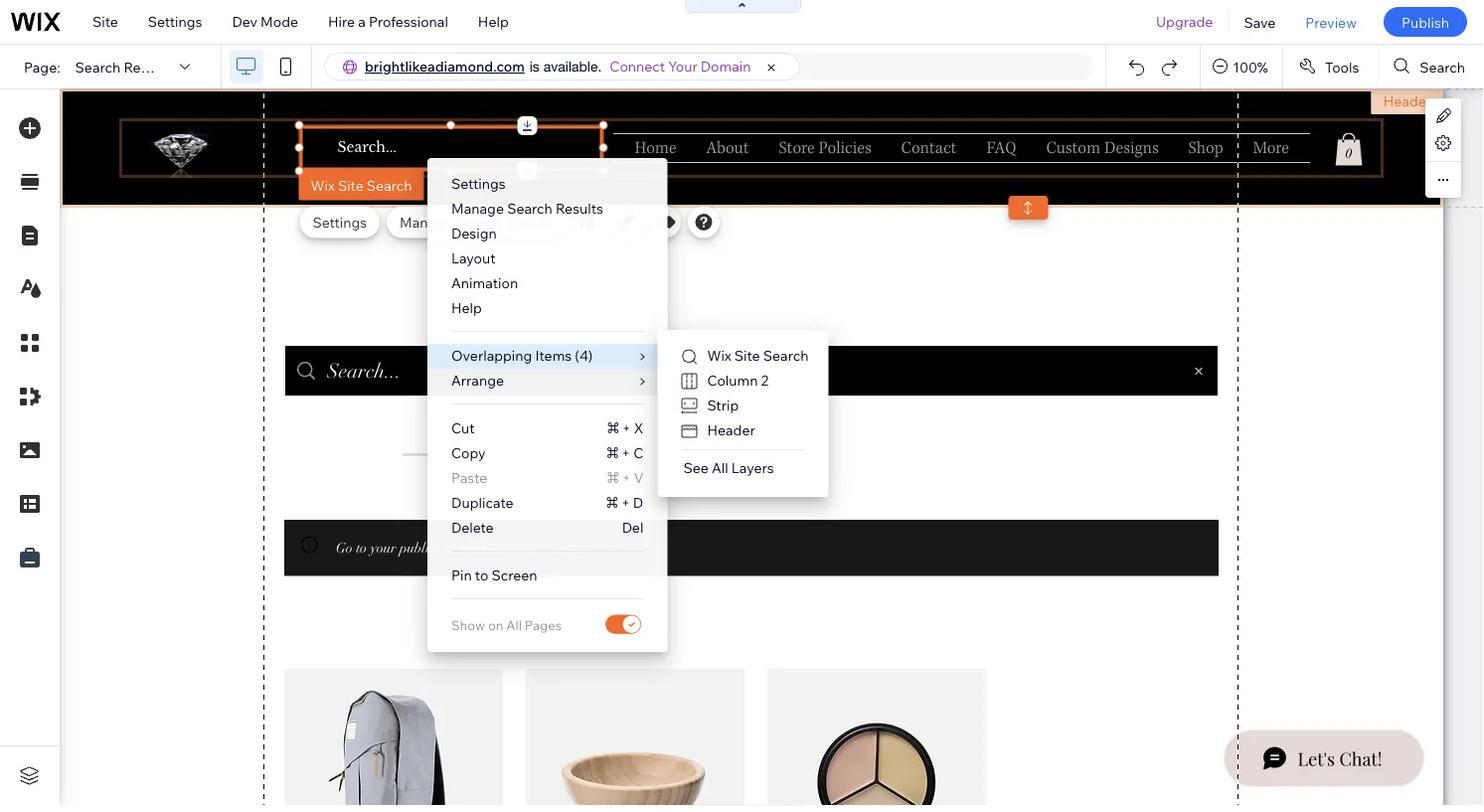 Task type: vqa. For each thing, say whether or not it's contained in the screenshot.
the https://www.wix.com/mysite Connect Your Domain
no



Task type: describe. For each thing, give the bounding box(es) containing it.
manage search results
[[400, 213, 552, 231]]

dev
[[232, 13, 257, 30]]

settings inside settings manage search results design layout animation help
[[451, 175, 506, 192]]

1 vertical spatial site
[[338, 176, 364, 194]]

manage inside settings manage search results design layout animation help
[[451, 200, 504, 217]]

settings manage search results design layout animation help
[[451, 175, 603, 317]]

professional
[[369, 13, 448, 30]]

available.
[[543, 58, 602, 75]]

overlapping
[[451, 347, 532, 364]]

search inside button
[[1420, 58, 1465, 75]]

search inside settings manage search results design layout animation help
[[507, 200, 552, 217]]

+ for x
[[622, 419, 631, 437]]

1 vertical spatial all
[[506, 617, 522, 633]]

results inside settings manage search results design layout animation help
[[556, 200, 603, 217]]

show on all pages
[[451, 617, 562, 633]]

strip
[[707, 397, 739, 414]]

layers
[[731, 459, 774, 477]]

⌘ + c
[[607, 444, 644, 462]]

is available. connect your domain
[[530, 58, 751, 75]]

save
[[1244, 13, 1276, 31]]

v
[[634, 469, 644, 487]]

preview
[[1305, 13, 1357, 31]]

dev mode
[[232, 13, 298, 30]]

column 2
[[707, 372, 769, 389]]

column
[[707, 372, 758, 389]]

see
[[683, 459, 709, 477]]

0 vertical spatial help
[[478, 13, 509, 30]]

on
[[488, 617, 503, 633]]

d
[[633, 494, 644, 511]]

⌘ for ⌘ + v
[[607, 469, 619, 487]]

+ for v
[[622, 469, 631, 487]]

items
[[535, 347, 572, 364]]

(4)
[[575, 347, 593, 364]]

cut
[[451, 419, 475, 437]]

show
[[451, 617, 485, 633]]

publish button
[[1384, 7, 1467, 37]]

⌘ + x
[[607, 419, 644, 437]]

is
[[530, 58, 540, 75]]

0 horizontal spatial site
[[92, 13, 118, 30]]

1 horizontal spatial results
[[504, 213, 552, 231]]

tools button
[[1283, 45, 1377, 88]]

1 horizontal spatial settings
[[313, 213, 367, 231]]

save button
[[1229, 0, 1291, 44]]

⌘ + d
[[606, 494, 644, 511]]

2 horizontal spatial site
[[734, 347, 760, 364]]

0 horizontal spatial wix site search
[[311, 176, 412, 194]]

overlapping items (4)
[[451, 347, 593, 364]]

⌘ for ⌘ + x
[[607, 419, 619, 437]]



Task type: locate. For each thing, give the bounding box(es) containing it.
copy
[[451, 444, 486, 462]]

paste
[[451, 469, 487, 487]]

0 vertical spatial site
[[92, 13, 118, 30]]

brightlikeadiamond.com
[[365, 58, 525, 75]]

manage up layout
[[400, 213, 452, 231]]

help
[[478, 13, 509, 30], [451, 299, 482, 317]]

⌘ for ⌘ + c
[[607, 444, 618, 462]]

all right see
[[712, 459, 728, 477]]

your
[[668, 58, 698, 75]]

search button
[[1378, 45, 1483, 88]]

⌘ left d
[[606, 494, 618, 511]]

manage
[[451, 200, 504, 217], [400, 213, 452, 231]]

wix site search
[[311, 176, 412, 194], [707, 347, 809, 364]]

pages
[[525, 617, 562, 633]]

⌘ left the v
[[607, 469, 619, 487]]

+ for c
[[622, 444, 630, 462]]

⌘
[[607, 419, 619, 437], [607, 444, 618, 462], [607, 469, 619, 487], [606, 494, 618, 511]]

1 vertical spatial help
[[451, 299, 482, 317]]

⌘ left c
[[607, 444, 618, 462]]

delete
[[451, 519, 494, 536]]

settings
[[148, 13, 202, 30], [451, 175, 506, 192], [313, 213, 367, 231]]

2 vertical spatial settings
[[313, 213, 367, 231]]

1 horizontal spatial wix
[[707, 347, 731, 364]]

help up brightlikeadiamond.com
[[478, 13, 509, 30]]

preview button
[[1291, 0, 1372, 44]]

help inside settings manage search results design layout animation help
[[451, 299, 482, 317]]

del
[[622, 519, 644, 536]]

2 horizontal spatial settings
[[451, 175, 506, 192]]

1 horizontal spatial site
[[338, 176, 364, 194]]

all
[[712, 459, 728, 477], [506, 617, 522, 633]]

results
[[124, 58, 171, 75], [556, 200, 603, 217], [504, 213, 552, 231]]

0 horizontal spatial wix
[[311, 176, 335, 194]]

all right on
[[506, 617, 522, 633]]

0 horizontal spatial all
[[506, 617, 522, 633]]

upgrade
[[1156, 13, 1213, 30]]

design
[[451, 225, 497, 242]]

pin
[[451, 567, 472, 584]]

+
[[622, 419, 631, 437], [622, 444, 630, 462], [622, 469, 631, 487], [621, 494, 630, 511]]

1 vertical spatial settings
[[451, 175, 506, 192]]

+ left the v
[[622, 469, 631, 487]]

1 horizontal spatial wix site search
[[707, 347, 809, 364]]

0 horizontal spatial results
[[124, 58, 171, 75]]

duplicate
[[451, 494, 514, 511]]

publish
[[1402, 13, 1449, 31]]

hire
[[328, 13, 355, 30]]

100%
[[1233, 58, 1268, 75]]

domain
[[701, 58, 751, 75]]

+ left d
[[621, 494, 630, 511]]

2 vertical spatial site
[[734, 347, 760, 364]]

+ left c
[[622, 444, 630, 462]]

1 horizontal spatial all
[[712, 459, 728, 477]]

screen
[[492, 567, 537, 584]]

search
[[75, 58, 121, 75], [1420, 58, 1465, 75], [367, 176, 412, 194], [507, 200, 552, 217], [455, 213, 501, 231], [763, 347, 809, 364]]

0 vertical spatial all
[[712, 459, 728, 477]]

+ for d
[[621, 494, 630, 511]]

switch
[[604, 611, 644, 639]]

mode
[[261, 13, 298, 30]]

+ left x
[[622, 419, 631, 437]]

⌘ + v
[[607, 469, 644, 487]]

a
[[358, 13, 366, 30]]

x
[[634, 419, 644, 437]]

site
[[92, 13, 118, 30], [338, 176, 364, 194], [734, 347, 760, 364]]

1 vertical spatial wix
[[707, 347, 731, 364]]

pin to screen
[[451, 567, 537, 584]]

arrange
[[451, 372, 504, 389]]

1 vertical spatial wix site search
[[707, 347, 809, 364]]

help down "animation"
[[451, 299, 482, 317]]

see all layers
[[683, 459, 774, 477]]

0 horizontal spatial settings
[[148, 13, 202, 30]]

⌘ for ⌘ + d
[[606, 494, 618, 511]]

hire a professional
[[328, 13, 448, 30]]

to
[[475, 567, 488, 584]]

⌘ left x
[[607, 419, 619, 437]]

2 horizontal spatial results
[[556, 200, 603, 217]]

connect
[[610, 58, 665, 75]]

layout
[[451, 250, 496, 267]]

0 vertical spatial wix site search
[[311, 176, 412, 194]]

100% button
[[1201, 45, 1282, 88]]

manage up the "design"
[[451, 200, 504, 217]]

0 vertical spatial settings
[[148, 13, 202, 30]]

2
[[761, 372, 769, 389]]

c
[[634, 444, 644, 462]]

tools
[[1325, 58, 1359, 75]]

header
[[1383, 92, 1431, 110], [1383, 92, 1431, 110], [707, 421, 755, 439]]

wix
[[311, 176, 335, 194], [707, 347, 731, 364]]

search results
[[75, 58, 171, 75]]

0 vertical spatial wix
[[311, 176, 335, 194]]

animation
[[451, 274, 518, 292]]



